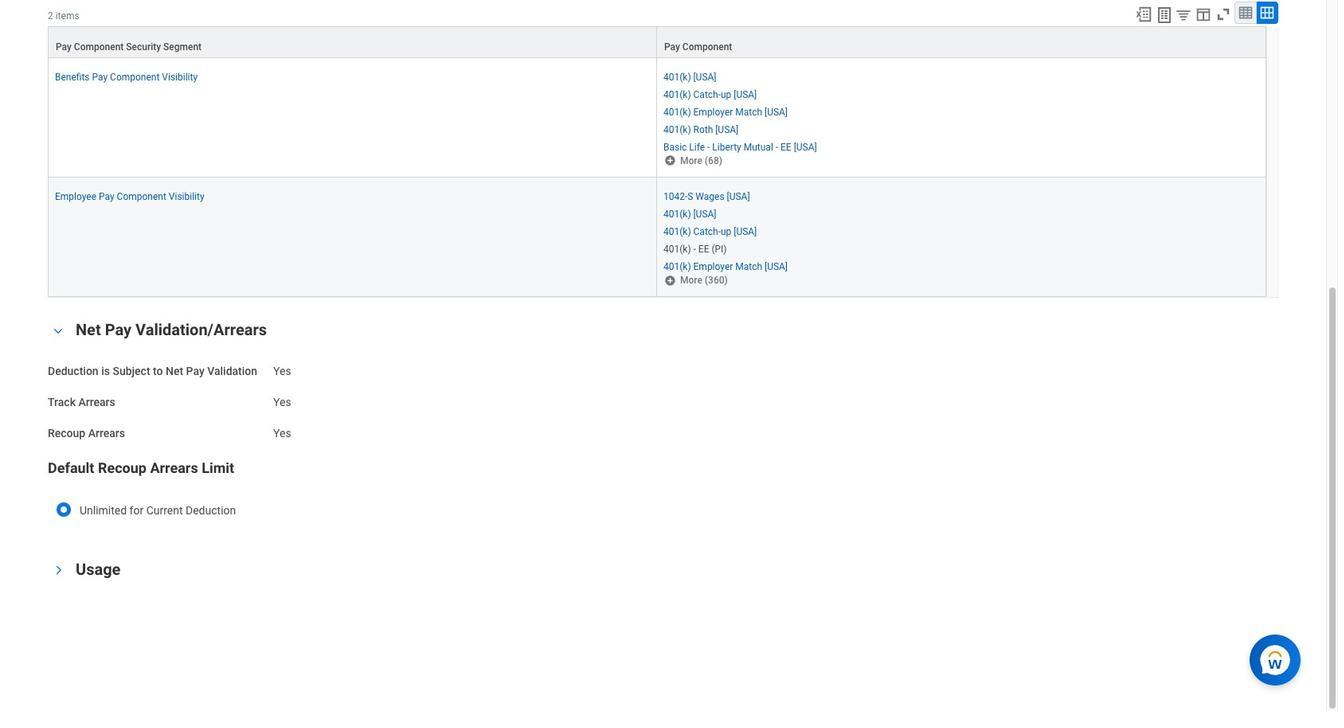 Task type: locate. For each thing, give the bounding box(es) containing it.
yes up the recoup arrears element
[[273, 396, 291, 409]]

1 employer from the top
[[694, 107, 733, 118]]

2 yes from the top
[[273, 396, 291, 409]]

group containing 2 items
[[48, 0, 1279, 298]]

items
[[56, 10, 79, 21]]

chevron down image for usage
[[53, 561, 64, 580]]

more left "(360)"
[[680, 275, 703, 286]]

401(k) catch-up [usa] up "401(k) roth [usa]" link
[[664, 89, 757, 100]]

recoup
[[48, 427, 85, 439], [98, 460, 147, 477]]

4 401(k) from the top
[[664, 124, 691, 135]]

1 401(k) [usa] link from the top
[[664, 68, 717, 83]]

0 vertical spatial match
[[736, 107, 763, 118]]

more for life
[[680, 155, 703, 166]]

unlimited
[[80, 505, 127, 517]]

1 horizontal spatial deduction
[[186, 505, 236, 517]]

basic life - liberty mutual - ee [usa]
[[664, 142, 817, 153]]

401(k) roth [usa] link
[[664, 121, 739, 135]]

chevron down image left usage button
[[53, 561, 64, 580]]

up up "401(k) roth [usa]" link
[[721, 89, 732, 100]]

1 horizontal spatial -
[[708, 142, 710, 153]]

usage button
[[76, 560, 121, 580]]

0 vertical spatial items selected list
[[664, 68, 843, 154]]

401(k) - ee (pi) element
[[664, 241, 727, 255]]

track arrears
[[48, 396, 115, 409]]

net right the to
[[166, 365, 183, 378]]

1 horizontal spatial recoup
[[98, 460, 147, 477]]

1 horizontal spatial net
[[166, 365, 183, 378]]

0 vertical spatial catch-
[[694, 89, 721, 100]]

1 vertical spatial 401(k) [usa] link
[[664, 205, 717, 220]]

catch- up "401(k) roth [usa]" link
[[694, 89, 721, 100]]

401(k) employer match [usa] up "(360)"
[[664, 261, 788, 273]]

0 vertical spatial chevron down image
[[49, 326, 68, 337]]

2 401(k) catch-up [usa] from the top
[[664, 226, 757, 237]]

401(k) catch-up [usa]
[[664, 89, 757, 100], [664, 226, 757, 237]]

0 vertical spatial employer
[[694, 107, 733, 118]]

recoup up for
[[98, 460, 147, 477]]

for
[[130, 505, 144, 517]]

row
[[48, 26, 1267, 59], [48, 58, 1267, 178], [48, 178, 1267, 297]]

1 vertical spatial chevron down image
[[53, 561, 64, 580]]

component
[[74, 41, 124, 52], [683, 41, 732, 52], [110, 71, 160, 83], [117, 191, 166, 202]]

0 vertical spatial more
[[680, 155, 703, 166]]

1 vertical spatial up
[[721, 226, 732, 237]]

roth
[[694, 124, 713, 135]]

1 yes from the top
[[273, 365, 291, 378]]

1 vertical spatial match
[[736, 261, 763, 273]]

401(k) [usa] down pay component
[[664, 71, 717, 83]]

- right mutual
[[776, 142, 779, 153]]

0 vertical spatial net
[[76, 320, 101, 339]]

0 vertical spatial yes
[[273, 365, 291, 378]]

net pay validation/arrears button
[[76, 320, 267, 339]]

- left (pi)
[[694, 244, 696, 255]]

chevron down image inside 'net pay validation/arrears' group
[[49, 326, 68, 337]]

benefits pay component visibility link
[[55, 68, 198, 83]]

chevron down image
[[49, 326, 68, 337], [53, 561, 64, 580]]

employer up "(360)"
[[694, 261, 733, 273]]

deduction is subject to net pay validation
[[48, 365, 257, 378]]

[usa]
[[694, 71, 717, 83], [734, 89, 757, 100], [765, 107, 788, 118], [716, 124, 739, 135], [794, 142, 817, 153], [727, 191, 750, 202], [694, 209, 717, 220], [734, 226, 757, 237], [765, 261, 788, 273]]

8 401(k) from the top
[[664, 261, 691, 273]]

recoup arrears element
[[273, 417, 291, 441]]

1 vertical spatial recoup
[[98, 460, 147, 477]]

pay
[[56, 41, 72, 52], [665, 41, 680, 52], [92, 71, 108, 83], [99, 191, 114, 202], [105, 320, 132, 339], [186, 365, 205, 378]]

recoup arrears
[[48, 427, 125, 439]]

0 horizontal spatial net
[[76, 320, 101, 339]]

401(k) [usa]
[[664, 71, 717, 83], [664, 209, 717, 220]]

group
[[48, 0, 1279, 298]]

1 401(k) [usa] from the top
[[664, 71, 717, 83]]

row containing employee pay component visibility
[[48, 178, 1267, 297]]

0 vertical spatial 401(k) catch-up [usa] link
[[664, 86, 757, 100]]

limit
[[202, 460, 234, 477]]

401(k) employer match [usa] link up roth
[[664, 103, 788, 118]]

items selected list containing 1042-s wages [usa]
[[664, 188, 814, 273]]

401(k) employer match [usa] for 2nd 401(k) employer match [usa] link from the bottom
[[664, 107, 788, 118]]

401(k)
[[664, 71, 691, 83], [664, 89, 691, 100], [664, 107, 691, 118], [664, 124, 691, 135], [664, 209, 691, 220], [664, 226, 691, 237], [664, 244, 691, 255], [664, 261, 691, 273]]

1 401(k) employer match [usa] from the top
[[664, 107, 788, 118]]

1 vertical spatial yes
[[273, 396, 291, 409]]

net pay validation/arrears
[[76, 320, 267, 339]]

catch-
[[694, 89, 721, 100], [694, 226, 721, 237]]

0 vertical spatial 401(k) employer match [usa]
[[664, 107, 788, 118]]

employer for 2nd 401(k) employer match [usa] link from the bottom
[[694, 107, 733, 118]]

pay component button
[[657, 27, 1266, 57]]

2 items selected list from the top
[[664, 188, 814, 273]]

401(k) catch-up [usa] link up (pi)
[[664, 223, 757, 237]]

(68)
[[705, 155, 723, 166]]

1 vertical spatial ee
[[699, 244, 710, 255]]

1 vertical spatial net
[[166, 365, 183, 378]]

toolbar
[[1128, 1, 1279, 26]]

employer
[[694, 107, 733, 118], [694, 261, 733, 273]]

life
[[689, 142, 705, 153]]

export to worksheets image
[[1155, 5, 1174, 24]]

1 vertical spatial 401(k) catch-up [usa]
[[664, 226, 757, 237]]

401(k) catch-up [usa] link
[[664, 86, 757, 100], [664, 223, 757, 237]]

1 vertical spatial more
[[680, 275, 703, 286]]

0 vertical spatial arrears
[[78, 396, 115, 409]]

visibility
[[162, 71, 198, 83], [169, 191, 204, 202]]

1 vertical spatial items selected list
[[664, 188, 814, 273]]

0 vertical spatial 401(k) [usa]
[[664, 71, 717, 83]]

deduction down limit
[[186, 505, 236, 517]]

items selected list
[[664, 68, 843, 154], [664, 188, 814, 273]]

export to excel image
[[1135, 5, 1153, 23]]

1 vertical spatial 401(k) catch-up [usa] link
[[664, 223, 757, 237]]

2 vertical spatial yes
[[273, 427, 291, 439]]

2 catch- from the top
[[694, 226, 721, 237]]

arrears
[[78, 396, 115, 409], [88, 427, 125, 439], [150, 460, 198, 477]]

2 row from the top
[[48, 58, 1267, 178]]

401(k) employer match [usa] link
[[664, 103, 788, 118], [664, 258, 788, 273]]

deduction inside default recoup arrears limit group
[[186, 505, 236, 517]]

items selected list for (68)
[[664, 68, 843, 154]]

401(k) employer match [usa] up roth
[[664, 107, 788, 118]]

1 vertical spatial 401(k) [usa]
[[664, 209, 717, 220]]

arrears up current
[[150, 460, 198, 477]]

up
[[721, 89, 732, 100], [721, 226, 732, 237]]

deduction is subject to net pay validation element
[[273, 355, 291, 379]]

2 401(k) employer match [usa] from the top
[[664, 261, 788, 273]]

recoup down track
[[48, 427, 85, 439]]

benefits pay component visibility
[[55, 71, 198, 83]]

401(k) [usa] link down pay component
[[664, 68, 717, 83]]

401(k) [usa] link down s
[[664, 205, 717, 220]]

2 vertical spatial arrears
[[150, 460, 198, 477]]

2 employer from the top
[[694, 261, 733, 273]]

1 vertical spatial employer
[[694, 261, 733, 273]]

arrears for recoup arrears
[[88, 427, 125, 439]]

default recoup arrears limit button
[[48, 460, 234, 477]]

1 401(k) catch-up [usa] link from the top
[[664, 86, 757, 100]]

pay inside "popup button"
[[665, 41, 680, 52]]

select to filter grid data image
[[1175, 6, 1193, 23]]

0 horizontal spatial deduction
[[48, 365, 99, 378]]

yes down track arrears element
[[273, 427, 291, 439]]

0 vertical spatial up
[[721, 89, 732, 100]]

401(k) catch-up [usa] link up "401(k) roth [usa]" link
[[664, 86, 757, 100]]

net
[[76, 320, 101, 339], [166, 365, 183, 378]]

ee left (pi)
[[699, 244, 710, 255]]

unlimited for current deduction
[[80, 505, 236, 517]]

0 vertical spatial visibility
[[162, 71, 198, 83]]

-
[[708, 142, 710, 153], [776, 142, 779, 153], [694, 244, 696, 255]]

1 match from the top
[[736, 107, 763, 118]]

1042-s wages [usa] link
[[664, 188, 750, 202]]

click to view/edit grid preferences image
[[1195, 5, 1213, 23]]

401(k) employer match [usa]
[[664, 107, 788, 118], [664, 261, 788, 273]]

more (360) button
[[664, 273, 730, 287]]

6 401(k) from the top
[[664, 226, 691, 237]]

employer up "401(k) roth [usa]" link
[[694, 107, 733, 118]]

2 horizontal spatial -
[[776, 142, 779, 153]]

2 401(k) from the top
[[664, 89, 691, 100]]

items selected list containing 401(k) [usa]
[[664, 68, 843, 154]]

row containing pay component security segment
[[48, 26, 1267, 59]]

1 more from the top
[[680, 155, 703, 166]]

yes up track arrears element
[[273, 365, 291, 378]]

1 vertical spatial 401(k) employer match [usa]
[[664, 261, 788, 273]]

1 items selected list from the top
[[664, 68, 843, 154]]

subject
[[113, 365, 150, 378]]

more
[[680, 155, 703, 166], [680, 275, 703, 286]]

default
[[48, 460, 94, 477]]

items selected list for (360)
[[664, 188, 814, 273]]

2 401(k) employer match [usa] link from the top
[[664, 258, 788, 273]]

arrears down track arrears
[[88, 427, 125, 439]]

0 vertical spatial 401(k) [usa] link
[[664, 68, 717, 83]]

default recoup arrears limit group
[[48, 459, 1279, 538]]

pay component security segment column header
[[48, 26, 657, 59]]

basic
[[664, 142, 687, 153]]

ee right mutual
[[781, 142, 792, 153]]

to
[[153, 365, 163, 378]]

3 401(k) from the top
[[664, 107, 691, 118]]

1 vertical spatial catch-
[[694, 226, 721, 237]]

deduction up track arrears
[[48, 365, 99, 378]]

2 more from the top
[[680, 275, 703, 286]]

ee
[[781, 142, 792, 153], [699, 244, 710, 255]]

arrears down is
[[78, 396, 115, 409]]

401(k) catch-up [usa] up (pi)
[[664, 226, 757, 237]]

401(k) [usa] for 1st 401(k) [usa] link from the bottom
[[664, 209, 717, 220]]

3 row from the top
[[48, 178, 1267, 297]]

up up (pi)
[[721, 226, 732, 237]]

more down life
[[680, 155, 703, 166]]

0 horizontal spatial recoup
[[48, 427, 85, 439]]

validation/arrears
[[135, 320, 267, 339]]

yes for deduction is subject to net pay validation
[[273, 365, 291, 378]]

catch- up '401(k) - ee (pi)' element
[[694, 226, 721, 237]]

1 row from the top
[[48, 26, 1267, 59]]

s
[[688, 191, 694, 202]]

0 vertical spatial 401(k) catch-up [usa]
[[664, 89, 757, 100]]

0 vertical spatial 401(k) employer match [usa] link
[[664, 103, 788, 118]]

3 yes from the top
[[273, 427, 291, 439]]

0 vertical spatial ee
[[781, 142, 792, 153]]

deduction
[[48, 365, 99, 378], [186, 505, 236, 517]]

net up track arrears
[[76, 320, 101, 339]]

employee pay component visibility
[[55, 191, 204, 202]]

yes
[[273, 365, 291, 378], [273, 396, 291, 409], [273, 427, 291, 439]]

chevron down image up track
[[49, 326, 68, 337]]

match
[[736, 107, 763, 118], [736, 261, 763, 273]]

2 401(k) [usa] from the top
[[664, 209, 717, 220]]

1 vertical spatial deduction
[[186, 505, 236, 517]]

1 vertical spatial arrears
[[88, 427, 125, 439]]

401(k) [usa] link
[[664, 68, 717, 83], [664, 205, 717, 220]]

401(k) [usa] down s
[[664, 209, 717, 220]]

1 vertical spatial 401(k) employer match [usa] link
[[664, 258, 788, 273]]

1 vertical spatial visibility
[[169, 191, 204, 202]]

2 401(k) [usa] link from the top
[[664, 205, 717, 220]]

1 up from the top
[[721, 89, 732, 100]]

default recoup arrears limit
[[48, 460, 234, 477]]

- right life
[[708, 142, 710, 153]]

401(k) employer match [usa] link down (pi)
[[664, 258, 788, 273]]



Task type: vqa. For each thing, say whether or not it's contained in the screenshot.
'justify' icon on the left of the page
no



Task type: describe. For each thing, give the bounding box(es) containing it.
row containing benefits pay component visibility
[[48, 58, 1267, 178]]

2 items
[[48, 10, 79, 21]]

segment
[[163, 41, 202, 52]]

wages
[[696, 191, 725, 202]]

usage
[[76, 560, 121, 580]]

1042-s wages [usa]
[[664, 191, 750, 202]]

track
[[48, 396, 76, 409]]

is
[[101, 365, 110, 378]]

yes for track arrears
[[273, 396, 291, 409]]

2 match from the top
[[736, 261, 763, 273]]

1 401(k) from the top
[[664, 71, 691, 83]]

net pay validation/arrears group
[[48, 317, 1279, 538]]

basic life - liberty mutual - ee [usa] link
[[664, 139, 817, 153]]

2 up from the top
[[721, 226, 732, 237]]

track arrears element
[[273, 386, 291, 410]]

liberty
[[713, 142, 742, 153]]

0 horizontal spatial -
[[694, 244, 696, 255]]

component inside "popup button"
[[683, 41, 732, 52]]

0 vertical spatial deduction
[[48, 365, 99, 378]]

401(k) roth [usa]
[[664, 124, 739, 135]]

employer for first 401(k) employer match [usa] link from the bottom
[[694, 261, 733, 273]]

pay component security segment button
[[49, 27, 657, 57]]

2 401(k) catch-up [usa] link from the top
[[664, 223, 757, 237]]

validation
[[207, 365, 257, 378]]

more (68) button
[[664, 154, 724, 167]]

component inside popup button
[[74, 41, 124, 52]]

1042-
[[664, 191, 688, 202]]

more for employer
[[680, 275, 703, 286]]

7 401(k) from the top
[[664, 244, 691, 255]]

benefits
[[55, 71, 90, 83]]

recoup inside group
[[98, 460, 147, 477]]

1 401(k) employer match [usa] link from the top
[[664, 103, 788, 118]]

employee
[[55, 191, 96, 202]]

0 vertical spatial recoup
[[48, 427, 85, 439]]

0 horizontal spatial ee
[[699, 244, 710, 255]]

pay component
[[665, 41, 732, 52]]

table image
[[1238, 4, 1254, 20]]

yes for recoup arrears
[[273, 427, 291, 439]]

more (360)
[[680, 275, 728, 286]]

401(k) [usa] for first 401(k) [usa] link from the top of the page
[[664, 71, 717, 83]]

2
[[48, 10, 53, 21]]

(pi)
[[712, 244, 727, 255]]

security
[[126, 41, 161, 52]]

(360)
[[705, 275, 728, 286]]

5 401(k) from the top
[[664, 209, 691, 220]]

more (68)
[[680, 155, 723, 166]]

pay inside popup button
[[56, 41, 72, 52]]

arrears for track arrears
[[78, 396, 115, 409]]

workday assistant region
[[1250, 629, 1308, 686]]

401(k) employer match [usa] for first 401(k) employer match [usa] link from the bottom
[[664, 261, 788, 273]]

401(k) - ee (pi)
[[664, 244, 727, 255]]

expand table image
[[1260, 4, 1276, 20]]

pay component security segment
[[56, 41, 202, 52]]

visibility for employee pay component visibility
[[169, 191, 204, 202]]

1 catch- from the top
[[694, 89, 721, 100]]

current
[[146, 505, 183, 517]]

visibility for benefits pay component visibility
[[162, 71, 198, 83]]

1 horizontal spatial ee
[[781, 142, 792, 153]]

employee pay component visibility link
[[55, 188, 204, 202]]

fullscreen image
[[1215, 5, 1233, 23]]

chevron down image for net pay validation/arrears
[[49, 326, 68, 337]]

1 401(k) catch-up [usa] from the top
[[664, 89, 757, 100]]

mutual
[[744, 142, 774, 153]]



